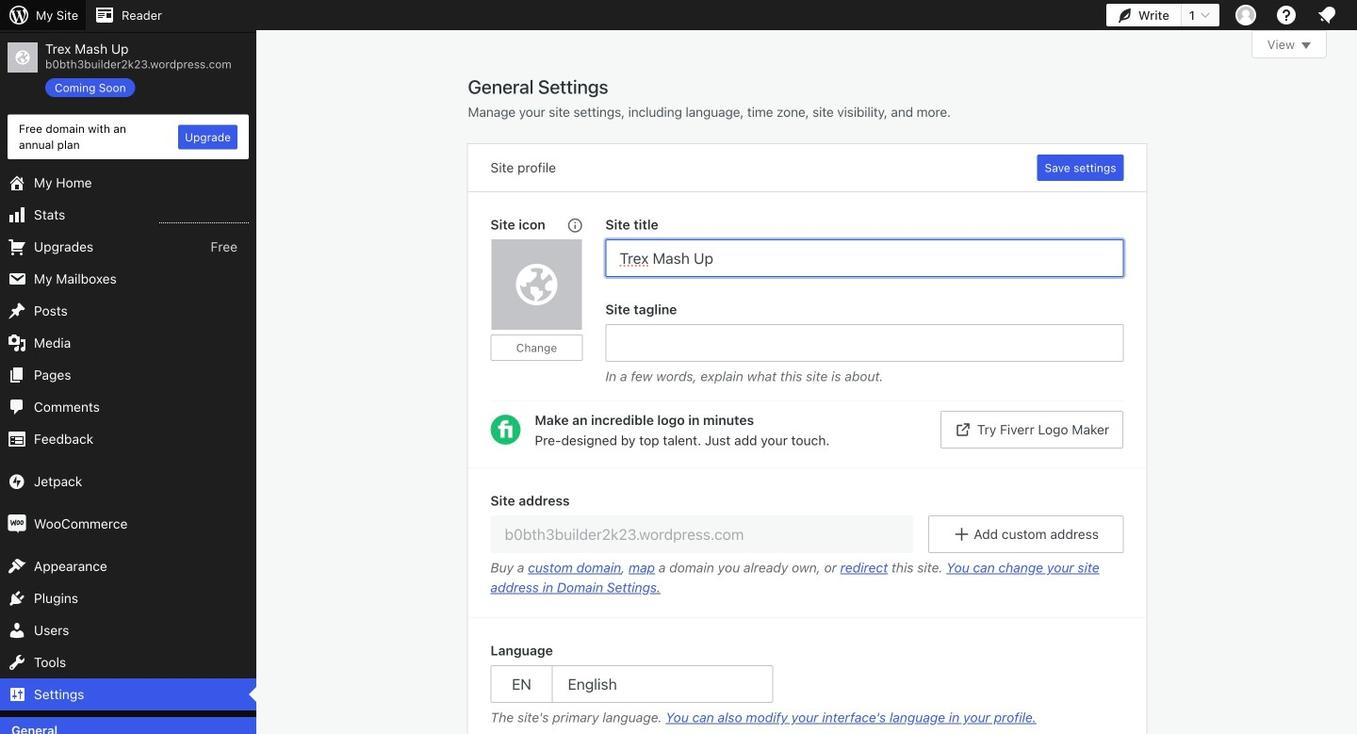 Task type: describe. For each thing, give the bounding box(es) containing it.
manage your notifications image
[[1316, 4, 1339, 26]]

highest hourly views 0 image
[[159, 211, 249, 224]]

my profile image
[[1236, 5, 1257, 25]]

2 img image from the top
[[8, 515, 26, 534]]

fiverr small logo image
[[491, 415, 521, 445]]



Task type: vqa. For each thing, say whether or not it's contained in the screenshot.
Highest hourly views 0 image at the left top of the page
yes



Task type: locate. For each thing, give the bounding box(es) containing it.
1 img image from the top
[[8, 472, 26, 491]]

1 vertical spatial img image
[[8, 515, 26, 534]]

closed image
[[1302, 42, 1312, 49]]

0 vertical spatial img image
[[8, 472, 26, 491]]

img image
[[8, 472, 26, 491], [8, 515, 26, 534]]

help image
[[1276, 4, 1298, 26]]

main content
[[468, 30, 1328, 735]]

None text field
[[606, 240, 1124, 277], [606, 324, 1124, 362], [606, 240, 1124, 277], [606, 324, 1124, 362]]

group
[[491, 215, 606, 391], [606, 215, 1124, 277], [606, 300, 1124, 391], [468, 468, 1147, 619], [491, 641, 1124, 733]]

None text field
[[491, 516, 914, 554]]

more information image
[[566, 216, 583, 233]]



